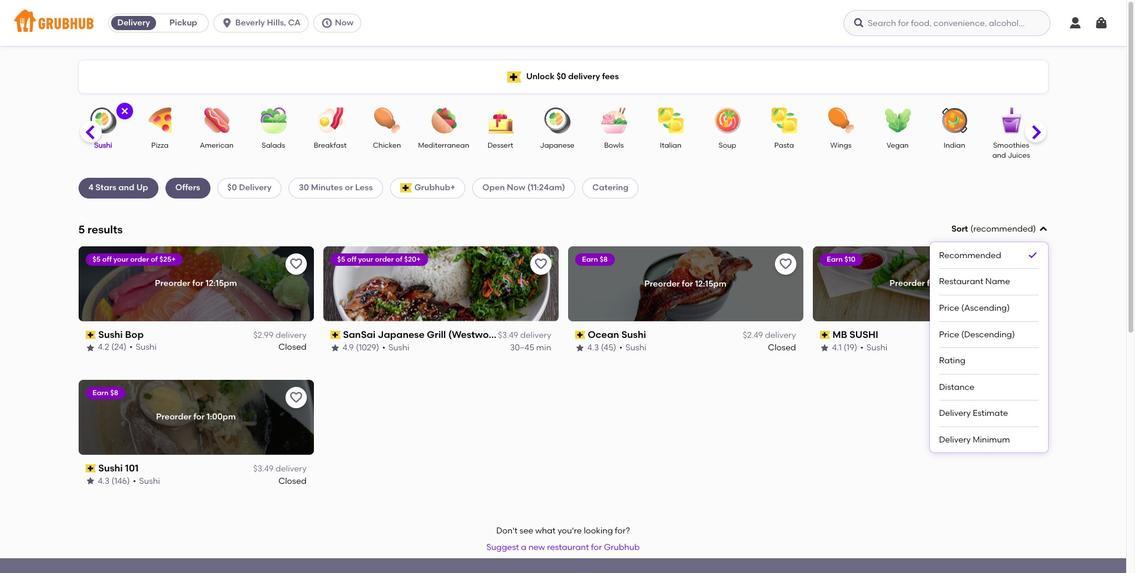 Task type: vqa. For each thing, say whether or not it's contained in the screenshot.
the greens at the bottom of page
no



Task type: locate. For each thing, give the bounding box(es) containing it.
closed for sushi 101
[[279, 476, 307, 486]]

1 horizontal spatial order
[[375, 255, 394, 264]]

delivery left the 'pickup'
[[117, 18, 150, 28]]

1 subscription pass image from the left
[[85, 331, 96, 339]]

• for bop
[[129, 343, 133, 353]]

1 vertical spatial japanese
[[378, 329, 425, 340]]

2 price from the top
[[939, 330, 960, 340]]

grubhub plus flag logo image
[[507, 71, 522, 82], [400, 184, 412, 193]]

grubhub
[[604, 543, 640, 553]]

0 horizontal spatial subscription pass image
[[85, 465, 96, 473]]

3 save this restaurant image from the left
[[1023, 257, 1037, 271]]

0 horizontal spatial preorder for 12:15pm
[[155, 279, 237, 289]]

0 horizontal spatial now
[[335, 18, 353, 28]]

$8
[[600, 255, 608, 264], [110, 389, 118, 397]]

2 your from the left
[[358, 255, 373, 264]]

delivery
[[117, 18, 150, 28], [239, 183, 272, 193], [939, 409, 971, 419], [939, 435, 971, 445]]

(11:24am)
[[527, 183, 565, 193]]

• sushi for sushi
[[619, 343, 646, 353]]

salads
[[262, 141, 285, 150]]

suggest a new restaurant for grubhub
[[487, 543, 640, 553]]

2 horizontal spatial $3.49
[[988, 331, 1008, 341]]

results
[[88, 223, 123, 236]]

subscription pass image left mb on the bottom of page
[[820, 331, 830, 339]]

your down results
[[113, 255, 129, 264]]

1 horizontal spatial subscription pass image
[[820, 331, 830, 339]]

open now (11:24am)
[[483, 183, 565, 193]]

save this restaurant button for sushi 101
[[285, 387, 307, 408]]

1 horizontal spatial $3.49 delivery
[[498, 331, 551, 341]]

2 off from the left
[[347, 255, 357, 264]]

0 vertical spatial earn $8
[[582, 255, 608, 264]]

• sushi for bop
[[129, 343, 157, 353]]

star icon image left 4.3 (146)
[[85, 477, 95, 486]]

your for sushi
[[113, 255, 129, 264]]

$2.49
[[743, 331, 763, 341]]

japanese left grill
[[378, 329, 425, 340]]

of left $20+
[[396, 255, 403, 264]]

$8 for sushi
[[110, 389, 118, 397]]

star icon image left 4.1
[[820, 343, 829, 353]]

delivery down delivery estimate at the bottom right of the page
[[939, 435, 971, 445]]

star icon image for sansai japanese grill (westwood)
[[330, 343, 340, 353]]

and left up
[[118, 183, 134, 193]]

new
[[529, 543, 545, 553]]

preorder for mb sushi
[[890, 279, 925, 289]]

(westwood)
[[448, 329, 505, 340]]

1 horizontal spatial japanese
[[540, 141, 575, 150]]

1 horizontal spatial and
[[993, 152, 1006, 160]]

0 vertical spatial japanese
[[540, 141, 575, 150]]

30–45
[[510, 343, 534, 353]]

2 subscription pass image from the left
[[330, 331, 341, 339]]

subscription pass image left sushi bop
[[85, 331, 96, 339]]

4.3 (45)
[[587, 343, 616, 353]]

0 horizontal spatial your
[[113, 255, 129, 264]]

1 preorder for 12:15pm from the left
[[155, 279, 237, 289]]

0 horizontal spatial off
[[102, 255, 112, 264]]

price
[[939, 303, 960, 313], [939, 330, 960, 340]]

0 horizontal spatial $3.49
[[253, 464, 274, 474]]

1 vertical spatial grubhub plus flag logo image
[[400, 184, 412, 193]]

1 horizontal spatial $8
[[600, 255, 608, 264]]

• sushi down sushi
[[860, 343, 888, 353]]

2 12:15pm from the left
[[695, 279, 727, 289]]

4
[[88, 183, 94, 193]]

0 horizontal spatial grubhub plus flag logo image
[[400, 184, 412, 193]]

$0
[[557, 71, 566, 82], [227, 183, 237, 193]]

star icon image for ocean sushi
[[575, 343, 585, 353]]

star icon image left 4.2
[[85, 343, 95, 353]]

0 horizontal spatial $0
[[227, 183, 237, 193]]

1 vertical spatial save this restaurant image
[[289, 391, 303, 405]]

svg image for now
[[321, 17, 333, 29]]

• sushi down the bop
[[129, 343, 157, 353]]

of left $25+
[[151, 255, 158, 264]]

subscription pass image
[[820, 331, 830, 339], [85, 465, 96, 473]]

juices
[[1008, 152, 1030, 160]]

mediterranean
[[418, 141, 469, 150]]

and down the smoothies
[[993, 152, 1006, 160]]

closed for ocean sushi
[[768, 343, 796, 353]]

price up rating
[[939, 330, 960, 340]]

distance
[[939, 382, 975, 392]]

subscription pass image for ocean sushi
[[575, 331, 585, 339]]

american
[[200, 141, 234, 150]]

1 12:15pm from the left
[[206, 279, 237, 289]]

a
[[521, 543, 527, 553]]

soup image
[[707, 108, 748, 134]]

estimate
[[973, 409, 1008, 419]]

1 vertical spatial and
[[118, 183, 134, 193]]

looking
[[584, 526, 613, 536]]

sushi up 4.3 (146)
[[98, 463, 123, 474]]

0 horizontal spatial $3.49 delivery
[[253, 464, 307, 474]]

2 horizontal spatial $3.49 delivery
[[988, 331, 1041, 341]]

0 horizontal spatial 4.3
[[98, 476, 109, 486]]

1 horizontal spatial $5
[[337, 255, 345, 264]]

• right (45)
[[619, 343, 623, 353]]

• right (19)
[[860, 343, 864, 353]]

1 price from the top
[[939, 303, 960, 313]]

$0 right unlock at the top left of the page
[[557, 71, 566, 82]]

svg image inside beverly hills, ca button
[[221, 17, 233, 29]]

1:00pm
[[207, 412, 236, 422]]

smoothies and juices image
[[991, 108, 1032, 134]]

stars
[[96, 183, 116, 193]]

now right the ca
[[335, 18, 353, 28]]

order left $25+
[[130, 255, 149, 264]]

star icon image left 4.3 (45)
[[575, 343, 585, 353]]

2 horizontal spatial subscription pass image
[[575, 331, 585, 339]]

• down 101
[[133, 476, 136, 486]]

star icon image left the 4.9
[[330, 343, 340, 353]]

2 order from the left
[[375, 255, 394, 264]]

$3.49 delivery for sushi 101
[[253, 464, 307, 474]]

2 save this restaurant image from the left
[[534, 257, 548, 271]]

None field
[[930, 224, 1048, 453]]

save this restaurant button for sushi bop
[[285, 254, 307, 275]]

sushi down sansai japanese grill (westwood)
[[388, 343, 409, 353]]

12:15pm
[[206, 279, 237, 289], [695, 279, 727, 289]]

•
[[129, 343, 133, 353], [382, 343, 386, 353], [619, 343, 623, 353], [860, 343, 864, 353], [133, 476, 136, 486]]

2 horizontal spatial svg image
[[1095, 16, 1109, 30]]

you're
[[558, 526, 582, 536]]

0 horizontal spatial subscription pass image
[[85, 331, 96, 339]]

• for sushi
[[619, 343, 623, 353]]

smoothies
[[993, 141, 1030, 150]]

0 vertical spatial and
[[993, 152, 1006, 160]]

• right (24) at the bottom
[[129, 343, 133, 353]]

save this restaurant image
[[289, 257, 303, 271], [534, 257, 548, 271], [1023, 257, 1037, 271]]

0 vertical spatial now
[[335, 18, 353, 28]]

1 off from the left
[[102, 255, 112, 264]]

0 horizontal spatial $5
[[93, 255, 101, 264]]

grubhub plus flag logo image left grubhub+ in the top of the page
[[400, 184, 412, 193]]

your left $20+
[[358, 255, 373, 264]]

preorder for 12:15pm for ocean sushi
[[645, 279, 727, 289]]

svg image
[[1068, 16, 1083, 30], [853, 17, 865, 29], [120, 106, 129, 116], [1039, 225, 1048, 234]]

earn $10
[[827, 255, 856, 264]]

0 vertical spatial grubhub plus flag logo image
[[507, 71, 522, 82]]

0 horizontal spatial earn
[[93, 389, 109, 397]]

2 $5 from the left
[[337, 255, 345, 264]]

$3.49
[[498, 331, 518, 341], [988, 331, 1008, 341], [253, 464, 274, 474]]

$5
[[93, 255, 101, 264], [337, 255, 345, 264]]

subscription pass image left ocean
[[575, 331, 585, 339]]

save this restaurant button for sansai japanese grill (westwood)
[[530, 254, 551, 275]]

svg image inside field
[[1039, 225, 1048, 234]]

subscription pass image left sushi 101
[[85, 465, 96, 473]]

preorder for 12:15pm
[[155, 279, 237, 289], [645, 279, 727, 289]]

subscription pass image
[[85, 331, 96, 339], [330, 331, 341, 339], [575, 331, 585, 339]]

• sushi
[[129, 343, 157, 353], [382, 343, 409, 353], [619, 343, 646, 353], [860, 343, 888, 353], [133, 476, 160, 486]]

• sushi down 101
[[133, 476, 160, 486]]

0 horizontal spatial svg image
[[221, 17, 233, 29]]

check icon image
[[1027, 250, 1039, 262]]

breakfast
[[314, 141, 347, 150]]

Search for food, convenience, alcohol... search field
[[844, 10, 1051, 36]]

now right open
[[507, 183, 525, 193]]

delivery inside button
[[117, 18, 150, 28]]

$0 right offers
[[227, 183, 237, 193]]

1 your from the left
[[113, 255, 129, 264]]

bop
[[125, 329, 144, 340]]

restaurant
[[547, 543, 589, 553]]

grubhub plus flag logo image left unlock at the top left of the page
[[507, 71, 522, 82]]

unlock $0 delivery fees
[[526, 71, 619, 82]]

4.3 (146)
[[98, 476, 130, 486]]

0 horizontal spatial earn $8
[[93, 389, 118, 397]]

1 horizontal spatial preorder for 12:15pm
[[645, 279, 727, 289]]

sushi down the bop
[[136, 343, 157, 353]]

0 vertical spatial $0
[[557, 71, 566, 82]]

order left $20+
[[375, 255, 394, 264]]

1 horizontal spatial off
[[347, 255, 357, 264]]

1 vertical spatial $0
[[227, 183, 237, 193]]

• for japanese
[[382, 343, 386, 353]]

$5 off your order of $20+
[[337, 255, 421, 264]]

delivery down distance
[[939, 409, 971, 419]]

1 order from the left
[[130, 255, 149, 264]]

minimum
[[973, 435, 1010, 445]]

your
[[113, 255, 129, 264], [358, 255, 373, 264]]

1 horizontal spatial now
[[507, 183, 525, 193]]

japanese image
[[537, 108, 578, 134]]

subscription pass image for sushi bop
[[85, 331, 96, 339]]

1 vertical spatial earn $8
[[93, 389, 118, 397]]

2 preorder for 12:15pm from the left
[[645, 279, 727, 289]]

2 horizontal spatial save this restaurant image
[[1023, 257, 1037, 271]]

subscription pass image for sansai japanese grill (westwood)
[[330, 331, 341, 339]]

1 vertical spatial price
[[939, 330, 960, 340]]

indian image
[[934, 108, 975, 134]]

japanese down japanese image
[[540, 141, 575, 150]]

0 vertical spatial price
[[939, 303, 960, 313]]

save this restaurant image for sushi 101
[[289, 391, 303, 405]]

closed
[[279, 343, 307, 353], [768, 343, 796, 353], [1013, 343, 1041, 353], [279, 476, 307, 486]]

1 horizontal spatial of
[[396, 255, 403, 264]]

star icon image for mb sushi
[[820, 343, 829, 353]]

0 vertical spatial 4.3
[[587, 343, 599, 353]]

dessert
[[488, 141, 513, 150]]

0 horizontal spatial of
[[151, 255, 158, 264]]

1 horizontal spatial svg image
[[321, 17, 333, 29]]

2 horizontal spatial earn
[[827, 255, 843, 264]]

save this restaurant image for mb sushi
[[1023, 257, 1037, 271]]

1 horizontal spatial 12:15pm
[[695, 279, 727, 289]]

4.3 left (45)
[[587, 343, 599, 353]]

3 subscription pass image from the left
[[575, 331, 585, 339]]

0 horizontal spatial japanese
[[378, 329, 425, 340]]

0 horizontal spatial order
[[130, 255, 149, 264]]

1 horizontal spatial 4.3
[[587, 343, 599, 353]]

save this restaurant button for ocean sushi
[[775, 254, 796, 275]]

recommended
[[939, 250, 1001, 260]]

save this restaurant image
[[778, 257, 793, 271], [289, 391, 303, 405]]

1 horizontal spatial your
[[358, 255, 373, 264]]

star icon image
[[85, 343, 95, 353], [330, 343, 340, 353], [575, 343, 585, 353], [820, 343, 829, 353], [85, 477, 95, 486]]

save this restaurant button
[[285, 254, 307, 275], [530, 254, 551, 275], [775, 254, 796, 275], [1020, 254, 1041, 275], [285, 387, 307, 408]]

fees
[[602, 71, 619, 82]]

none field inside 5 results main content
[[930, 224, 1048, 453]]

0 vertical spatial save this restaurant image
[[778, 257, 793, 271]]

svg image
[[1095, 16, 1109, 30], [221, 17, 233, 29], [321, 17, 333, 29]]

delivery button
[[109, 14, 159, 33]]

1 of from the left
[[151, 255, 158, 264]]

1 horizontal spatial earn $8
[[582, 255, 608, 264]]

unlock
[[526, 71, 555, 82]]

and
[[993, 152, 1006, 160], [118, 183, 134, 193]]

sushi right (146)
[[139, 476, 160, 486]]

suggest
[[487, 543, 519, 553]]

0 horizontal spatial save this restaurant image
[[289, 257, 303, 271]]

of for japanese
[[396, 255, 403, 264]]

1 save this restaurant image from the left
[[289, 257, 303, 271]]

subscription pass image left sansai
[[330, 331, 341, 339]]

vegan
[[887, 141, 909, 150]]

or
[[345, 183, 353, 193]]

beverly
[[235, 18, 265, 28]]

1 horizontal spatial subscription pass image
[[330, 331, 341, 339]]

star icon image for sushi 101
[[85, 477, 95, 486]]

of
[[151, 255, 158, 264], [396, 255, 403, 264]]

price down 5:30pm
[[939, 303, 960, 313]]

1 vertical spatial subscription pass image
[[85, 465, 96, 473]]

1 $5 from the left
[[93, 255, 101, 264]]

1 vertical spatial now
[[507, 183, 525, 193]]

• sushi right (1029)
[[382, 343, 409, 353]]

1 vertical spatial $8
[[110, 389, 118, 397]]

0 horizontal spatial save this restaurant image
[[289, 391, 303, 405]]

1 horizontal spatial save this restaurant image
[[778, 257, 793, 271]]

sort ( recommended )
[[952, 224, 1036, 234]]

4.3 left (146)
[[98, 476, 109, 486]]

delivery
[[568, 71, 600, 82], [276, 331, 307, 341], [520, 331, 551, 341], [765, 331, 796, 341], [1010, 331, 1041, 341], [276, 464, 307, 474]]

0 horizontal spatial 12:15pm
[[206, 279, 237, 289]]

• sushi for 101
[[133, 476, 160, 486]]

• sushi down ocean sushi
[[619, 343, 646, 353]]

now button
[[313, 14, 366, 33]]

svg image inside now button
[[321, 17, 333, 29]]

1 horizontal spatial $3.49
[[498, 331, 518, 341]]

your for sansai
[[358, 255, 373, 264]]

sushi down sushi
[[867, 343, 888, 353]]

$3.49 delivery for sansai japanese grill (westwood)
[[498, 331, 551, 341]]

0 vertical spatial $8
[[600, 255, 608, 264]]

italian image
[[650, 108, 692, 134]]

sushi up 4.2 (24) at the bottom of the page
[[98, 329, 123, 340]]

preorder for 1:00pm
[[156, 412, 236, 422]]

now
[[335, 18, 353, 28], [507, 183, 525, 193]]

list box containing recommended
[[939, 243, 1039, 453]]

• right (1029)
[[382, 343, 386, 353]]

1 vertical spatial 4.3
[[98, 476, 109, 486]]

price for price (ascending)
[[939, 303, 960, 313]]

smoothies and juices
[[993, 141, 1030, 160]]

none field containing sort
[[930, 224, 1048, 453]]

delivery for delivery minimum
[[939, 435, 971, 445]]

order
[[130, 255, 149, 264], [375, 255, 394, 264]]

preorder
[[155, 279, 190, 289], [645, 279, 680, 289], [890, 279, 925, 289], [156, 412, 192, 422]]

pickup button
[[159, 14, 208, 33]]

1 horizontal spatial earn
[[582, 255, 598, 264]]

list box
[[939, 243, 1039, 453]]

vegan image
[[877, 108, 919, 134]]

0 horizontal spatial $8
[[110, 389, 118, 397]]

1 horizontal spatial grubhub plus flag logo image
[[507, 71, 522, 82]]

save this restaurant button for mb sushi
[[1020, 254, 1041, 275]]

4.9
[[343, 343, 354, 353]]

0 vertical spatial subscription pass image
[[820, 331, 830, 339]]

2 of from the left
[[396, 255, 403, 264]]

don't see what you're looking for?
[[496, 526, 630, 536]]

1 horizontal spatial save this restaurant image
[[534, 257, 548, 271]]

$20+
[[404, 255, 421, 264]]

4.9 (1029)
[[343, 343, 379, 353]]



Task type: describe. For each thing, give the bounding box(es) containing it.
chicken
[[373, 141, 401, 150]]

svg image for beverly hills, ca
[[221, 17, 233, 29]]

mediterranean image
[[423, 108, 464, 134]]

(24)
[[111, 343, 126, 353]]

mb sushi
[[833, 329, 879, 340]]

$3.49 for sansai japanese grill (westwood)
[[498, 331, 518, 341]]

of for bop
[[151, 255, 158, 264]]

5:30pm
[[940, 279, 971, 289]]

closed for sushi bop
[[279, 343, 307, 353]]

pizza
[[151, 141, 169, 150]]

• for 101
[[133, 476, 136, 486]]

off for sushi
[[102, 255, 112, 264]]

4.3 for sushi 101
[[98, 476, 109, 486]]

ocean
[[588, 329, 619, 340]]

ocean sushi
[[588, 329, 646, 340]]

sushi bop
[[98, 329, 144, 340]]

pasta image
[[764, 108, 805, 134]]

earn for ocean sushi
[[582, 255, 598, 264]]

delivery for sushi bop
[[276, 331, 307, 341]]

and inside smoothies and juices
[[993, 152, 1006, 160]]

bowls image
[[593, 108, 635, 134]]

for for 101
[[194, 412, 205, 422]]

save this restaurant image for sushi bop
[[289, 257, 303, 271]]

price (ascending)
[[939, 303, 1010, 313]]

earn for sushi 101
[[93, 389, 109, 397]]

30 minutes or less
[[299, 183, 373, 193]]

name
[[986, 277, 1010, 287]]

minutes
[[311, 183, 343, 193]]

sushi 101
[[98, 463, 139, 474]]

preorder for 12:15pm for sushi bop
[[155, 279, 237, 289]]

for inside suggest a new restaurant for grubhub button
[[591, 543, 602, 553]]

restaurant name
[[939, 277, 1010, 287]]

main navigation navigation
[[0, 0, 1126, 46]]

sushi
[[850, 329, 879, 340]]

for for bop
[[192, 279, 204, 289]]

delivery for sushi 101
[[276, 464, 307, 474]]

order for japanese
[[375, 255, 394, 264]]

$25+
[[159, 255, 176, 264]]

0 horizontal spatial and
[[118, 183, 134, 193]]

pickup
[[169, 18, 197, 28]]

grubhub plus flag logo image for unlock $0 delivery fees
[[507, 71, 522, 82]]

delivery down 'salads'
[[239, 183, 272, 193]]

see
[[520, 526, 534, 536]]

(146)
[[111, 476, 130, 486]]

(
[[971, 224, 974, 234]]

30
[[299, 183, 309, 193]]

delivery for delivery
[[117, 18, 150, 28]]

1 horizontal spatial $0
[[557, 71, 566, 82]]

beverly hills, ca button
[[214, 14, 313, 33]]

grubhub+
[[414, 183, 455, 193]]

grubhub plus flag logo image for grubhub+
[[400, 184, 412, 193]]

up
[[136, 183, 148, 193]]

sushi right ocean
[[622, 329, 646, 340]]

preorder for sushi bop
[[155, 279, 190, 289]]

$3.49 delivery for mb sushi
[[988, 331, 1041, 341]]

• for sushi
[[860, 343, 864, 353]]

(45)
[[601, 343, 616, 353]]

earn $8 for sushi
[[93, 389, 118, 397]]

• sushi for japanese
[[382, 343, 409, 353]]

soup
[[719, 141, 736, 150]]

30–45 min
[[510, 343, 551, 353]]

preorder for sushi 101
[[156, 412, 192, 422]]

don't
[[496, 526, 518, 536]]

closed for mb sushi
[[1013, 343, 1041, 353]]

price for price (descending)
[[939, 330, 960, 340]]

(1029)
[[356, 343, 379, 353]]

restaurant
[[939, 277, 984, 287]]

sushi down ocean sushi
[[626, 343, 646, 353]]

delivery for mb sushi
[[1010, 331, 1041, 341]]

what
[[535, 526, 556, 536]]

offers
[[175, 183, 200, 193]]

• sushi for sushi
[[860, 343, 888, 353]]

pizza image
[[139, 108, 181, 134]]

recommended option
[[939, 243, 1039, 269]]

(ascending)
[[961, 303, 1010, 313]]

star icon image for sushi bop
[[85, 343, 95, 353]]

dessert image
[[480, 108, 521, 134]]

salads image
[[253, 108, 294, 134]]

delivery for sansai japanese grill (westwood)
[[520, 331, 551, 341]]

for for sushi
[[927, 279, 938, 289]]

$5 off your order of $25+
[[93, 255, 176, 264]]

4.2 (24)
[[98, 343, 126, 353]]

indian
[[944, 141, 965, 150]]

save this restaurant image for sansai japanese grill (westwood)
[[534, 257, 548, 271]]

wings
[[831, 141, 852, 150]]

$2.99
[[253, 331, 274, 341]]

catering
[[593, 183, 629, 193]]

chicken image
[[366, 108, 408, 134]]

now inside button
[[335, 18, 353, 28]]

4.3 for ocean sushi
[[587, 343, 599, 353]]

off for sansai
[[347, 255, 357, 264]]

preorder for 5:30pm
[[890, 279, 971, 289]]

order for bop
[[130, 255, 149, 264]]

delivery for ocean sushi
[[765, 331, 796, 341]]

price (descending)
[[939, 330, 1015, 340]]

(19)
[[844, 343, 858, 353]]

save this restaurant image for ocean sushi
[[778, 257, 793, 271]]

$3.49 for sushi 101
[[253, 464, 274, 474]]

$5 for sansai japanese grill (westwood)
[[337, 255, 345, 264]]

american image
[[196, 108, 237, 134]]

12:15pm for ocean sushi
[[695, 279, 727, 289]]

4 stars and up
[[88, 183, 148, 193]]

sansai japanese grill (westwood)
[[343, 329, 505, 340]]

delivery for delivery estimate
[[939, 409, 971, 419]]

5 results
[[78, 223, 123, 236]]

for for sushi
[[682, 279, 693, 289]]

earn for mb sushi
[[827, 255, 843, 264]]

open
[[483, 183, 505, 193]]

beverly hills, ca
[[235, 18, 301, 28]]

preorder for ocean sushi
[[645, 279, 680, 289]]

delivery estimate
[[939, 409, 1008, 419]]

rating
[[939, 356, 966, 366]]

$8 for ocean
[[600, 255, 608, 264]]

101
[[125, 463, 139, 474]]

)
[[1033, 224, 1036, 234]]

delivery minimum
[[939, 435, 1010, 445]]

grill
[[427, 329, 446, 340]]

sansai japanese grill (westwood) logo image
[[323, 246, 558, 322]]

subscription pass image for mb sushi
[[820, 331, 830, 339]]

mb
[[833, 329, 847, 340]]

breakfast image
[[310, 108, 351, 134]]

list box inside field
[[939, 243, 1039, 453]]

(descending)
[[961, 330, 1015, 340]]

pasta
[[775, 141, 794, 150]]

sansai
[[343, 329, 376, 340]]

ca
[[288, 18, 301, 28]]

less
[[355, 183, 373, 193]]

wings image
[[820, 108, 862, 134]]

12:15pm for sushi bop
[[206, 279, 237, 289]]

earn $8 for ocean
[[582, 255, 608, 264]]

italian
[[660, 141, 682, 150]]

$3.49 for mb sushi
[[988, 331, 1008, 341]]

subscription pass image for sushi 101
[[85, 465, 96, 473]]

min
[[536, 343, 551, 353]]

sushi down the sushi image
[[94, 141, 112, 150]]

sushi image
[[82, 108, 124, 134]]

sort
[[952, 224, 968, 234]]

4.1 (19)
[[832, 343, 858, 353]]

5
[[78, 223, 85, 236]]

now inside 5 results main content
[[507, 183, 525, 193]]

$5 for sushi bop
[[93, 255, 101, 264]]

5 results main content
[[0, 46, 1126, 574]]

recommended
[[974, 224, 1033, 234]]



